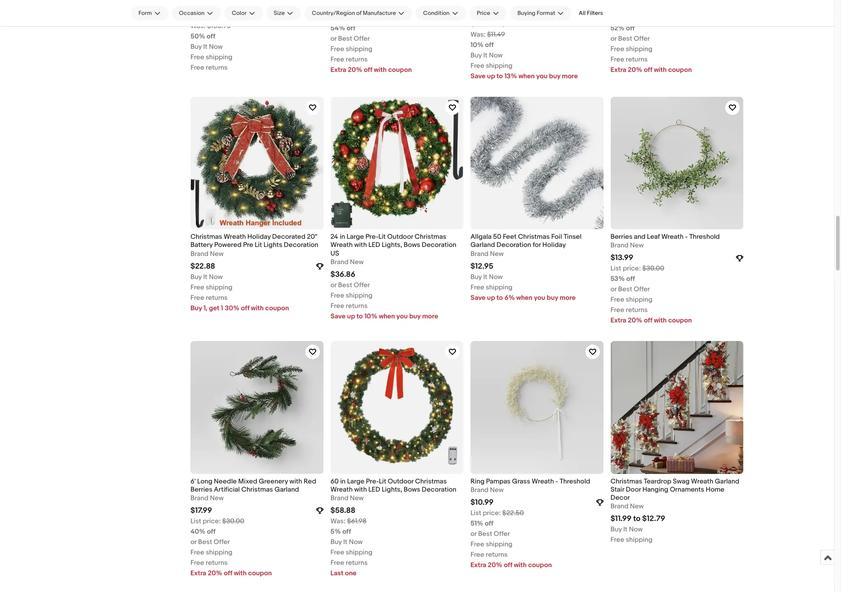 Task type: locate. For each thing, give the bounding box(es) containing it.
price: up 51%
[[483, 510, 501, 518]]

extra down 53%
[[611, 317, 627, 325]]

shipping inside 24 in large pre-lit outdoor christmas wreath with led lights, bows decoration us brand new $36.86 or best offer free shipping free returns save up to 10% when you buy more
[[346, 292, 373, 300]]

buy down the $11.99
[[611, 526, 622, 535]]

it inside $22.88 buy it now free shipping free returns buy 1, get 1 30% off with coupon
[[203, 273, 208, 281]]

led for new
[[369, 241, 381, 250]]

outdoor inside 24 in large pre-lit outdoor christmas wreath with led lights, bows decoration us brand new $36.86 or best offer free shipping free returns save up to 10% when you buy more
[[388, 233, 414, 241]]

new down the 50 at the top of the page
[[490, 250, 504, 258]]

now down $11.49
[[489, 51, 503, 60]]

list inside $10.99 list price: $22.50 51% off or best offer free shipping free returns extra 20% off with coupon
[[471, 510, 482, 518]]

54%
[[331, 24, 346, 33]]

- right grass
[[556, 478, 559, 486]]

coupon inside $10.99 list price: $24.00 54% off or best offer free shipping free returns extra 20% off with coupon
[[389, 66, 412, 74]]

new down pampas
[[490, 486, 504, 495]]

51%
[[471, 520, 484, 529]]

filters
[[588, 10, 604, 17]]

large for $58.88
[[347, 478, 365, 486]]

price button
[[470, 6, 507, 20]]

wreath inside berries and leaf wreath - threshold brand new
[[662, 233, 684, 241]]

returns
[[346, 55, 368, 64], [626, 55, 648, 64], [206, 64, 228, 72], [206, 294, 228, 302], [346, 302, 368, 311], [626, 306, 648, 315], [486, 551, 508, 560], [206, 559, 228, 568], [346, 559, 368, 568]]

1 led from the top
[[369, 241, 381, 250]]

berries left 'and'
[[611, 233, 633, 241]]

price: down the $13.99
[[623, 265, 641, 273]]

0 vertical spatial large
[[347, 233, 364, 241]]

new inside berries and leaf wreath - threshold brand new
[[631, 242, 644, 250]]

0 horizontal spatial holiday
[[248, 233, 271, 241]]

with
[[374, 66, 387, 74], [655, 66, 667, 74], [355, 241, 367, 250], [251, 304, 264, 313], [655, 317, 667, 325], [290, 478, 302, 486], [355, 486, 367, 495], [514, 562, 527, 570], [234, 570, 247, 578]]

returns inside $10.99 list price: $24.00 54% off or best offer free shipping free returns extra 20% off with coupon
[[346, 55, 368, 64]]

2 top rated plus image from the top
[[316, 508, 324, 515]]

wreath up the $58.88
[[331, 486, 353, 495]]

$52.99 was: $105.98 50% off buy it now free shipping free returns
[[191, 11, 233, 72]]

garland right the ornaments
[[716, 478, 740, 486]]

in right 60
[[341, 478, 346, 486]]

christmas inside allgala 50 feet christmas foil tinsel garland decoration for holiday brand new $12.95 buy it now free shipping save up to 6% when you buy more
[[519, 233, 550, 241]]

buy down $12.95
[[471, 273, 482, 281]]

or down 40%
[[191, 539, 197, 547]]

$30.00 inside $13.99 list price: $30.00 53% off or best offer free shipping free returns extra 20% off with coupon
[[643, 265, 665, 273]]

country/region of manufacture
[[312, 10, 396, 17]]

buy
[[550, 72, 561, 80], [547, 294, 559, 302], [410, 312, 421, 321]]

price: for $13.99
[[623, 265, 641, 273]]

0 horizontal spatial garland
[[275, 486, 299, 495]]

0 horizontal spatial $10.99
[[331, 3, 354, 12]]

60 in large pre-lit outdoor christmas wreath with led lights, bows decoration link
[[331, 478, 464, 495]]

$10.99 inside $10.99 list price: $24.00 54% off or best offer free shipping free returns extra 20% off with coupon
[[331, 3, 354, 12]]

1 vertical spatial bows
[[404, 486, 421, 495]]

was:
[[191, 22, 206, 31], [471, 30, 486, 39], [331, 518, 346, 526]]

more inside $5.39 to $11.06 was: $11.49 10% off buy it now free shipping save up to 13% when you buy more
[[562, 72, 579, 80]]

price: inside $10.99 list price: $22.50 51% off or best offer free shipping free returns extra 20% off with coupon
[[483, 510, 501, 518]]

decoration left ring at right
[[422, 486, 457, 495]]

free inside $5.39 to $11.06 was: $11.49 10% off buy it now free shipping save up to 13% when you buy more
[[471, 61, 485, 70]]

0 vertical spatial outdoor
[[388, 233, 414, 241]]

1 vertical spatial outdoor
[[388, 478, 414, 486]]

brand
[[471, 7, 489, 16], [611, 242, 629, 250], [191, 250, 209, 258], [471, 250, 489, 258], [331, 258, 349, 267], [471, 486, 489, 495], [191, 495, 209, 503], [331, 495, 349, 503], [611, 503, 629, 511]]

new inside 60 in large pre-lit outdoor christmas wreath with led lights, bows decoration brand new $58.88 was: $61.98 5% off buy it now free shipping free returns last one
[[350, 495, 364, 503]]

save left 13%
[[471, 72, 486, 80]]

2 vertical spatial when
[[379, 312, 395, 321]]

0 horizontal spatial berries
[[191, 486, 213, 495]]

artificial
[[214, 486, 240, 495]]

holiday right for
[[543, 241, 566, 250]]

1 vertical spatial lights,
[[382, 486, 403, 495]]

in inside 60 in large pre-lit outdoor christmas wreath with led lights, bows decoration brand new $58.88 was: $61.98 5% off buy it now free shipping free returns last one
[[341, 478, 346, 486]]

1 vertical spatial $30.00
[[223, 518, 244, 526]]

off inside $5.39 to $11.06 was: $11.49 10% off buy it now free shipping save up to 13% when you buy more
[[486, 41, 494, 49]]

format
[[537, 10, 556, 17]]

0 vertical spatial $30.00
[[643, 265, 665, 273]]

up left 6%
[[488, 294, 496, 302]]

or inside 24 in large pre-lit outdoor christmas wreath with led lights, bows decoration us brand new $36.86 or best offer free shipping free returns save up to 10% when you buy more
[[331, 281, 337, 290]]

price: inside $13.99 list price: $30.00 53% off or best offer free shipping free returns extra 20% off with coupon
[[623, 265, 641, 273]]

pre- inside 60 in large pre-lit outdoor christmas wreath with led lights, bows decoration brand new $58.88 was: $61.98 5% off buy it now free shipping free returns last one
[[366, 478, 379, 486]]

shipping inside $10.99 list price: $22.50 51% off or best offer free shipping free returns extra 20% off with coupon
[[486, 541, 513, 549]]

offer inside $17.99 list price: $30.00 40% off or best offer free shipping free returns extra 20% off with coupon
[[214, 539, 230, 547]]

2 vertical spatial you
[[397, 312, 408, 321]]

0 vertical spatial in
[[340, 233, 345, 241]]

2 bows from the top
[[404, 486, 421, 495]]

now down the $61.98
[[349, 539, 363, 547]]

in for new
[[340, 233, 345, 241]]

brand down us
[[331, 258, 349, 267]]

was: up 50%
[[191, 22, 206, 31]]

13%
[[505, 72, 518, 80]]

or down 54%
[[331, 35, 337, 43]]

decoration left allgala at the top of page
[[422, 241, 457, 250]]

now
[[209, 43, 223, 51], [489, 51, 503, 60], [209, 273, 223, 281], [489, 273, 503, 281], [630, 526, 643, 535], [349, 539, 363, 547]]

manufacture
[[363, 10, 396, 17]]

now down $22.88 on the top left
[[209, 273, 223, 281]]

lit inside 24 in large pre-lit outdoor christmas wreath with led lights, bows decoration us brand new $36.86 or best offer free shipping free returns save up to 10% when you buy more
[[379, 233, 386, 241]]

threshold for $13.99
[[690, 233, 721, 241]]

was: inside $5.39 to $11.06 was: $11.49 10% off buy it now free shipping save up to 13% when you buy more
[[471, 30, 486, 39]]

20% for $17.99
[[208, 570, 223, 578]]

best down 51%
[[479, 530, 493, 539]]

2 horizontal spatial was:
[[471, 30, 486, 39]]

with inside 52% off or best offer free shipping free returns extra 20% off with coupon
[[655, 66, 667, 74]]

offer inside 52% off or best offer free shipping free returns extra 20% off with coupon
[[634, 35, 651, 43]]

1 horizontal spatial 10%
[[471, 41, 484, 49]]

0 vertical spatial $10.99
[[331, 3, 354, 12]]

price: up 54%
[[343, 14, 361, 22]]

list up 40%
[[191, 518, 201, 526]]

led right us
[[369, 241, 381, 250]]

berries up $17.99
[[191, 486, 213, 495]]

now down the $11.99
[[630, 526, 643, 535]]

52%
[[611, 24, 625, 33]]

shipping inside $10.99 list price: $24.00 54% off or best offer free shipping free returns extra 20% off with coupon
[[346, 45, 373, 54]]

new down powered
[[210, 250, 224, 258]]

1 horizontal spatial -
[[686, 233, 688, 241]]

when
[[519, 72, 535, 80], [517, 294, 533, 302], [379, 312, 395, 321]]

brand down battery
[[191, 250, 209, 258]]

1 horizontal spatial threshold
[[690, 233, 721, 241]]

large inside 24 in large pre-lit outdoor christmas wreath with led lights, bows decoration us brand new $36.86 or best offer free shipping free returns save up to 10% when you buy more
[[347, 233, 364, 241]]

best inside $10.99 list price: $22.50 51% off or best offer free shipping free returns extra 20% off with coupon
[[479, 530, 493, 539]]

brand down "decor"
[[611, 503, 629, 511]]

brand up the $13.99
[[611, 242, 629, 250]]

offer inside $10.99 list price: $22.50 51% off or best offer free shipping free returns extra 20% off with coupon
[[494, 530, 510, 539]]

or inside 52% off or best offer free shipping free returns extra 20% off with coupon
[[611, 35, 617, 43]]

0 vertical spatial more
[[562, 72, 579, 80]]

0 horizontal spatial threshold
[[560, 478, 591, 486]]

buying format button
[[511, 6, 572, 20]]

best for $10.99 list price: $24.00 54% off or best offer free shipping free returns extra 20% off with coupon
[[338, 35, 353, 43]]

new down 'and'
[[631, 242, 644, 250]]

6' long needle mixed greenery with red berries artificial christmas garland image
[[191, 342, 324, 475]]

list for $10.99
[[471, 510, 482, 518]]

threshold inside ring pampas grass wreath - threshold brand new
[[560, 478, 591, 486]]

led inside 24 in large pre-lit outdoor christmas wreath with led lights, bows decoration us brand new $36.86 or best offer free shipping free returns save up to 10% when you buy more
[[369, 241, 381, 250]]

$30.00 down artificial
[[223, 518, 244, 526]]

1 horizontal spatial was:
[[331, 518, 346, 526]]

all filters
[[579, 10, 604, 17]]

buy down 50%
[[191, 43, 202, 51]]

off inside 60 in large pre-lit outdoor christmas wreath with led lights, bows decoration brand new $58.88 was: $61.98 5% off buy it now free shipping free returns last one
[[343, 528, 351, 537]]

outdoor
[[388, 233, 414, 241], [388, 478, 414, 486]]

lights
[[264, 241, 283, 250]]

brand down ring at right
[[471, 486, 489, 495]]

berries and leaf wreath - threshold image
[[611, 97, 744, 230]]

6' long needle mixed greenery with red berries artificial christmas garland brand new
[[191, 478, 317, 503]]

or down $36.86
[[331, 281, 337, 290]]

1 vertical spatial berries
[[191, 486, 213, 495]]

- for $10.99
[[556, 478, 559, 486]]

wreath right leaf
[[662, 233, 684, 241]]

$5.39
[[471, 19, 491, 28]]

20% inside 52% off or best offer free shipping free returns extra 20% off with coupon
[[629, 66, 643, 74]]

door
[[626, 486, 642, 495]]

0 vertical spatial you
[[537, 72, 548, 80]]

top rated plus image right size dropdown button
[[316, 12, 324, 19]]

now down $12.95
[[489, 273, 503, 281]]

best down 52% at the top right of page
[[619, 35, 633, 43]]

christmas teardrop swag wreath garland stair door hanging ornaments home decor brand new $11.99 to $12.79 buy it now free shipping
[[611, 478, 740, 545]]

allgala 50 feet christmas foil tinsel garland decoration for holiday brand new $12.95 buy it now free shipping save up to 6% when you buy more
[[471, 233, 582, 302]]

extra inside $17.99 list price: $30.00 40% off or best offer free shipping free returns extra 20% off with coupon
[[191, 570, 207, 578]]

you inside $5.39 to $11.06 was: $11.49 10% off buy it now free shipping save up to 13% when you buy more
[[537, 72, 548, 80]]

$10.99 down ring at right
[[471, 499, 494, 508]]

up inside 24 in large pre-lit outdoor christmas wreath with led lights, bows decoration us brand new $36.86 or best offer free shipping free returns save up to 10% when you buy more
[[347, 312, 355, 321]]

top rated plus image
[[316, 12, 324, 19], [316, 508, 324, 515]]

decoration inside 24 in large pre-lit outdoor christmas wreath with led lights, bows decoration us brand new $36.86 or best offer free shipping free returns save up to 10% when you buy more
[[422, 241, 457, 250]]

1 horizontal spatial $10.99
[[471, 499, 494, 508]]

20% inside $10.99 list price: $22.50 51% off or best offer free shipping free returns extra 20% off with coupon
[[488, 562, 503, 570]]

berries inside '6' long needle mixed greenery with red berries artificial christmas garland brand new'
[[191, 486, 213, 495]]

new
[[490, 7, 504, 16], [631, 242, 644, 250], [210, 250, 224, 258], [490, 250, 504, 258], [350, 258, 364, 267], [490, 486, 504, 495], [210, 495, 224, 503], [350, 495, 364, 503], [631, 503, 644, 511]]

shipping inside 60 in large pre-lit outdoor christmas wreath with led lights, bows decoration brand new $58.88 was: $61.98 5% off buy it now free shipping free returns last one
[[346, 549, 373, 558]]

ring pampas grass wreath - threshold link
[[471, 478, 604, 486]]

berries
[[611, 233, 633, 241], [191, 486, 213, 495]]

2 vertical spatial save
[[331, 312, 346, 321]]

returns inside 52% off or best offer free shipping free returns extra 20% off with coupon
[[626, 55, 648, 64]]

coupon for $10.99 list price: $24.00 54% off or best offer free shipping free returns extra 20% off with coupon
[[389, 66, 412, 74]]

0 horizontal spatial 10%
[[365, 312, 378, 321]]

decoration right lights
[[284, 241, 319, 250]]

was: down the $5.39
[[471, 30, 486, 39]]

it inside $5.39 to $11.06 was: $11.49 10% off buy it now free shipping save up to 13% when you buy more
[[484, 51, 488, 60]]

or down 52% at the top right of page
[[611, 35, 617, 43]]

leaf
[[648, 233, 661, 241]]

was: inside $52.99 was: $105.98 50% off buy it now free shipping free returns
[[191, 22, 206, 31]]

1 vertical spatial $10.99
[[471, 499, 494, 508]]

1 vertical spatial more
[[560, 294, 576, 302]]

$10.99 left of
[[331, 3, 354, 12]]

2 lights, from the top
[[382, 486, 403, 495]]

extra down 40%
[[191, 570, 207, 578]]

best inside $10.99 list price: $24.00 54% off or best offer free shipping free returns extra 20% off with coupon
[[338, 35, 353, 43]]

0 horizontal spatial -
[[556, 478, 559, 486]]

0 horizontal spatial was:
[[191, 22, 206, 31]]

allgala 50 feet christmas foil tinsel garland decoration for holiday image
[[471, 97, 604, 230]]

24
[[331, 233, 339, 241]]

in
[[340, 233, 345, 241], [341, 478, 346, 486]]

it down 50%
[[203, 43, 208, 51]]

0 horizontal spatial $30.00
[[223, 518, 244, 526]]

up left 13%
[[488, 72, 496, 80]]

0 vertical spatial lights,
[[382, 241, 403, 250]]

or
[[331, 35, 337, 43], [611, 35, 617, 43], [331, 281, 337, 290], [611, 285, 617, 294], [471, 530, 477, 539], [191, 539, 197, 547]]

was: up 5%
[[331, 518, 346, 526]]

$30.00
[[643, 265, 665, 273], [223, 518, 244, 526]]

wreath up $36.86
[[331, 241, 353, 250]]

brand up $17.99
[[191, 495, 209, 503]]

price:
[[343, 14, 361, 22], [623, 265, 641, 273], [483, 510, 501, 518], [203, 518, 221, 526]]

pre- right 60
[[366, 478, 379, 486]]

0 vertical spatial -
[[686, 233, 688, 241]]

1 vertical spatial large
[[347, 478, 365, 486]]

1 vertical spatial top rated plus image
[[316, 508, 324, 515]]

off
[[347, 24, 356, 33], [627, 24, 635, 33], [207, 32, 216, 41], [486, 41, 494, 49], [364, 66, 373, 74], [645, 66, 653, 74], [627, 275, 636, 284], [241, 304, 250, 313], [645, 317, 653, 325], [485, 520, 494, 529], [207, 528, 216, 537], [343, 528, 351, 537], [504, 562, 513, 570], [224, 570, 233, 578]]

garland
[[471, 241, 496, 250], [716, 478, 740, 486], [275, 486, 299, 495]]

ring pampas grass wreath - threshold brand new
[[471, 478, 591, 495]]

with inside $22.88 buy it now free shipping free returns buy 1, get 1 30% off with coupon
[[251, 304, 264, 313]]

10%
[[471, 41, 484, 49], [365, 312, 378, 321]]

wreath inside ring pampas grass wreath - threshold brand new
[[532, 478, 555, 486]]

or down 53%
[[611, 285, 617, 294]]

berries inside berries and leaf wreath - threshold brand new
[[611, 233, 633, 241]]

best inside $17.99 list price: $30.00 40% off or best offer free shipping free returns extra 20% off with coupon
[[198, 539, 212, 547]]

with inside 24 in large pre-lit outdoor christmas wreath with led lights, bows decoration us brand new $36.86 or best offer free shipping free returns save up to 10% when you buy more
[[355, 241, 367, 250]]

1 vertical spatial -
[[556, 478, 559, 486]]

shipping
[[346, 45, 373, 54], [626, 45, 653, 54], [206, 53, 233, 62], [486, 61, 513, 70], [206, 283, 233, 292], [486, 283, 513, 292], [346, 292, 373, 300], [626, 296, 653, 304], [626, 536, 653, 545], [486, 541, 513, 549], [206, 549, 233, 558], [346, 549, 373, 558]]

or inside $17.99 list price: $30.00 40% off or best offer free shipping free returns extra 20% off with coupon
[[191, 539, 197, 547]]

new inside allgala 50 feet christmas foil tinsel garland decoration for holiday brand new $12.95 buy it now free shipping save up to 6% when you buy more
[[490, 250, 504, 258]]

-
[[686, 233, 688, 241], [556, 478, 559, 486]]

home
[[706, 486, 725, 495]]

wreath right grass
[[532, 478, 555, 486]]

it down $22.88 on the top left
[[203, 273, 208, 281]]

now down $105.98
[[209, 43, 223, 51]]

buying
[[518, 10, 536, 17]]

price: for $17.99
[[203, 518, 221, 526]]

offer inside 24 in large pre-lit outdoor christmas wreath with led lights, bows decoration us brand new $36.86 or best offer free shipping free returns save up to 10% when you buy more
[[354, 281, 370, 290]]

new inside christmas teardrop swag wreath garland stair door hanging ornaments home decor brand new $11.99 to $12.79 buy it now free shipping
[[631, 503, 644, 511]]

coupon inside $17.99 list price: $30.00 40% off or best offer free shipping free returns extra 20% off with coupon
[[248, 570, 272, 578]]

bows
[[404, 241, 421, 250], [404, 486, 421, 495]]

new up the $58.88
[[350, 495, 364, 503]]

0 vertical spatial berries
[[611, 233, 633, 241]]

extra inside 52% off or best offer free shipping free returns extra 20% off with coupon
[[611, 66, 627, 74]]

1 vertical spatial threshold
[[560, 478, 591, 486]]

or for $13.99 list price: $30.00 53% off or best offer free shipping free returns extra 20% off with coupon
[[611, 285, 617, 294]]

- for $13.99
[[686, 233, 688, 241]]

up down $36.86
[[347, 312, 355, 321]]

best
[[338, 35, 353, 43], [619, 35, 633, 43], [338, 281, 353, 290], [619, 285, 633, 294], [479, 530, 493, 539], [198, 539, 212, 547]]

1 vertical spatial up
[[488, 294, 496, 302]]

1 lights, from the top
[[382, 241, 403, 250]]

garland left red
[[275, 486, 299, 495]]

it down the $11.99
[[624, 526, 628, 535]]

returns inside $52.99 was: $105.98 50% off buy it now free shipping free returns
[[206, 64, 228, 72]]

wreath
[[224, 233, 246, 241], [662, 233, 684, 241], [331, 241, 353, 250], [532, 478, 555, 486], [692, 478, 714, 486], [331, 486, 353, 495]]

led right 60
[[369, 486, 381, 495]]

1 vertical spatial save
[[471, 294, 486, 302]]

0 vertical spatial up
[[488, 72, 496, 80]]

offer for $10.99 list price: $22.50 51% off or best offer free shipping free returns extra 20% off with coupon
[[494, 530, 510, 539]]

2 vertical spatial buy
[[410, 312, 421, 321]]

large right the 24
[[347, 233, 364, 241]]

buy down 5%
[[331, 539, 342, 547]]

$24.00
[[363, 14, 384, 22]]

0 vertical spatial top rated plus image
[[316, 12, 324, 19]]

best for $10.99 list price: $22.50 51% off or best offer free shipping free returns extra 20% off with coupon
[[479, 530, 493, 539]]

1 vertical spatial in
[[341, 478, 346, 486]]

$58.88
[[331, 507, 356, 516]]

1 vertical spatial 10%
[[365, 312, 378, 321]]

new up $36.86
[[350, 258, 364, 267]]

2 vertical spatial more
[[423, 312, 439, 321]]

0 vertical spatial when
[[519, 72, 535, 80]]

off inside $22.88 buy it now free shipping free returns buy 1, get 1 30% off with coupon
[[241, 304, 250, 313]]

in right the 24
[[340, 233, 345, 241]]

up inside allgala 50 feet christmas foil tinsel garland decoration for holiday brand new $12.95 buy it now free shipping save up to 6% when you buy more
[[488, 294, 496, 302]]

coupon
[[389, 66, 412, 74], [669, 66, 693, 74], [266, 304, 289, 313], [669, 317, 693, 325], [529, 562, 552, 570], [248, 570, 272, 578]]

$61.98
[[347, 518, 367, 526]]

top rated plus image for $10.99 list price: $24.00 54% off or best offer free shipping free returns extra 20% off with coupon
[[457, 4, 464, 11]]

$12.95
[[471, 262, 494, 271]]

0 vertical spatial buy
[[550, 72, 561, 80]]

list up 54%
[[331, 14, 342, 22]]

coupon for $10.99 list price: $22.50 51% off or best offer free shipping free returns extra 20% off with coupon
[[529, 562, 552, 570]]

brand up $12.95
[[471, 250, 489, 258]]

save inside $5.39 to $11.06 was: $11.49 10% off buy it now free shipping save up to 13% when you buy more
[[471, 72, 486, 80]]

decoration inside christmas wreath holiday decorated 20" battery powered pre lit lights decoration brand new
[[284, 241, 319, 250]]

when inside 24 in large pre-lit outdoor christmas wreath with led lights, bows decoration us brand new $36.86 or best offer free shipping free returns save up to 10% when you buy more
[[379, 312, 395, 321]]

top rated plus image left the $58.88
[[316, 508, 324, 515]]

1 horizontal spatial holiday
[[543, 241, 566, 250]]

wreath inside 60 in large pre-lit outdoor christmas wreath with led lights, bows decoration brand new $58.88 was: $61.98 5% off buy it now free shipping free returns last one
[[331, 486, 353, 495]]

20% for $10.99
[[488, 562, 503, 570]]

lit
[[379, 233, 386, 241], [255, 241, 262, 250], [379, 478, 387, 486]]

$30.00 down berries and leaf wreath - threshold brand new
[[643, 265, 665, 273]]

condition button
[[416, 6, 466, 20]]

or for $10.99 list price: $22.50 51% off or best offer free shipping free returns extra 20% off with coupon
[[471, 530, 477, 539]]

2 horizontal spatial garland
[[716, 478, 740, 486]]

pre- right the 24
[[366, 233, 379, 241]]

1 horizontal spatial berries
[[611, 233, 633, 241]]

best down 40%
[[198, 539, 212, 547]]

list inside $17.99 list price: $30.00 40% off or best offer free shipping free returns extra 20% off with coupon
[[191, 518, 201, 526]]

offer inside $10.99 list price: $24.00 54% off or best offer free shipping free returns extra 20% off with coupon
[[354, 35, 370, 43]]

- right leaf
[[686, 233, 688, 241]]

0 vertical spatial led
[[369, 241, 381, 250]]

top rated plus image for $10.99 list price: $22.50 51% off or best offer free shipping free returns extra 20% off with coupon
[[597, 500, 604, 507]]

garland up $12.95
[[471, 241, 496, 250]]

decoration left for
[[497, 241, 532, 250]]

price: down $17.99
[[203, 518, 221, 526]]

wreath right swag
[[692, 478, 714, 486]]

2 led from the top
[[369, 486, 381, 495]]

buy down the $5.39
[[471, 51, 482, 60]]

0 vertical spatial bows
[[404, 241, 421, 250]]

offer
[[354, 35, 370, 43], [634, 35, 651, 43], [354, 281, 370, 290], [634, 285, 651, 294], [494, 530, 510, 539], [214, 539, 230, 547]]

20%
[[348, 66, 363, 74], [629, 66, 643, 74], [629, 317, 643, 325], [488, 562, 503, 570], [208, 570, 223, 578]]

or down 51%
[[471, 530, 477, 539]]

1 bows from the top
[[404, 241, 421, 250]]

large for new
[[347, 233, 364, 241]]

20% inside $13.99 list price: $30.00 53% off or best offer free shipping free returns extra 20% off with coupon
[[629, 317, 643, 325]]

lights, for $58.88
[[382, 486, 403, 495]]

list up 53%
[[611, 265, 622, 273]]

battery
[[191, 241, 213, 250]]

0 vertical spatial threshold
[[690, 233, 721, 241]]

$10.99 inside $10.99 list price: $22.50 51% off or best offer free shipping free returns extra 20% off with coupon
[[471, 499, 494, 508]]

2 vertical spatial up
[[347, 312, 355, 321]]

it down $11.49
[[484, 51, 488, 60]]

free
[[331, 45, 345, 54], [611, 45, 625, 54], [191, 53, 204, 62], [331, 55, 345, 64], [611, 55, 625, 64], [471, 61, 485, 70], [191, 64, 204, 72], [191, 283, 204, 292], [471, 283, 485, 292], [331, 292, 345, 300], [191, 294, 204, 302], [611, 296, 625, 304], [331, 302, 345, 311], [611, 306, 625, 315], [611, 536, 625, 545], [471, 541, 485, 549], [191, 549, 204, 558], [331, 549, 345, 558], [471, 551, 485, 560], [191, 559, 204, 568], [331, 559, 345, 568]]

0 vertical spatial save
[[471, 72, 486, 80]]

free inside christmas teardrop swag wreath garland stair door hanging ornaments home decor brand new $11.99 to $12.79 buy it now free shipping
[[611, 536, 625, 545]]

best down 53%
[[619, 285, 633, 294]]

top rated plus image
[[457, 4, 464, 11], [737, 255, 744, 262], [316, 263, 324, 270], [597, 500, 604, 507]]

brand up the $58.88
[[331, 495, 349, 503]]

lights,
[[382, 241, 403, 250], [382, 486, 403, 495]]

1 horizontal spatial $30.00
[[643, 265, 665, 273]]

new down artificial
[[210, 495, 224, 503]]

0 vertical spatial 10%
[[471, 41, 484, 49]]

$10.99
[[331, 3, 354, 12], [471, 499, 494, 508]]

large right 60
[[347, 478, 365, 486]]

with inside $10.99 list price: $24.00 54% off or best offer free shipping free returns extra 20% off with coupon
[[374, 66, 387, 74]]

ring pampas grass wreath - threshold image
[[471, 342, 604, 475]]

bows for new
[[404, 241, 421, 250]]

extra down 52% at the top right of page
[[611, 66, 627, 74]]

1 vertical spatial buy
[[547, 294, 559, 302]]

extra down 54%
[[331, 66, 347, 74]]

wreath right battery
[[224, 233, 246, 241]]

you
[[537, 72, 548, 80], [535, 294, 546, 302], [397, 312, 408, 321]]

best down $36.86
[[338, 281, 353, 290]]

extra down 51%
[[471, 562, 487, 570]]

save down $36.86
[[331, 312, 346, 321]]

shipping inside $22.88 buy it now free shipping free returns buy 1, get 1 30% off with coupon
[[206, 283, 233, 292]]

1 vertical spatial when
[[517, 294, 533, 302]]

1 vertical spatial pre-
[[366, 478, 379, 486]]

with inside '6' long needle mixed greenery with red berries artificial christmas garland brand new'
[[290, 478, 302, 486]]

list for $13.99
[[611, 265, 622, 273]]

0 vertical spatial pre-
[[366, 233, 379, 241]]

extra inside $13.99 list price: $30.00 53% off or best offer free shipping free returns extra 20% off with coupon
[[611, 317, 627, 325]]

1 horizontal spatial garland
[[471, 241, 496, 250]]

1 vertical spatial led
[[369, 486, 381, 495]]

new down door
[[631, 503, 644, 511]]

it down $12.95
[[484, 273, 488, 281]]

1 vertical spatial you
[[535, 294, 546, 302]]

shipping inside christmas teardrop swag wreath garland stair door hanging ornaments home decor brand new $11.99 to $12.79 buy it now free shipping
[[626, 536, 653, 545]]

threshold
[[690, 233, 721, 241], [560, 478, 591, 486]]

it down the $61.98
[[344, 539, 348, 547]]

best down 54%
[[338, 35, 353, 43]]

size button
[[267, 6, 301, 20]]

decor
[[611, 494, 631, 503]]

buy
[[191, 43, 202, 51], [471, 51, 482, 60], [191, 273, 202, 281], [471, 273, 482, 281], [191, 304, 202, 313], [611, 526, 622, 535], [331, 539, 342, 547]]



Task type: describe. For each thing, give the bounding box(es) containing it.
decoration inside allgala 50 feet christmas foil tinsel garland decoration for holiday brand new $12.95 buy it now free shipping save up to 6% when you buy more
[[497, 241, 532, 250]]

teardrop
[[644, 478, 672, 486]]

save inside 24 in large pre-lit outdoor christmas wreath with led lights, bows decoration us brand new $36.86 or best offer free shipping free returns save up to 10% when you buy more
[[331, 312, 346, 321]]

color
[[232, 10, 247, 17]]

christmas inside 60 in large pre-lit outdoor christmas wreath with led lights, bows decoration brand new $58.88 was: $61.98 5% off buy it now free shipping free returns last one
[[416, 478, 447, 486]]

christmas teardrop swag wreath garland stair door hanging ornaments home decor link
[[611, 478, 744, 503]]

of
[[357, 10, 362, 17]]

price: for $10.99
[[483, 510, 501, 518]]

$22.88 buy it now free shipping free returns buy 1, get 1 30% off with coupon
[[191, 262, 289, 313]]

grass
[[513, 478, 531, 486]]

holiday inside christmas wreath holiday decorated 20" battery powered pre lit lights decoration brand new
[[248, 233, 271, 241]]

with inside $10.99 list price: $22.50 51% off or best offer free shipping free returns extra 20% off with coupon
[[514, 562, 527, 570]]

brand new
[[471, 7, 504, 16]]

best for $17.99 list price: $30.00 40% off or best offer free shipping free returns extra 20% off with coupon
[[198, 539, 212, 547]]

returns inside 60 in large pre-lit outdoor christmas wreath with led lights, bows decoration brand new $58.88 was: $61.98 5% off buy it now free shipping free returns last one
[[346, 559, 368, 568]]

outdoor for $58.88
[[388, 478, 414, 486]]

christmas wreath holiday decorated 20" battery powered pre lit lights decoration image
[[191, 97, 324, 230]]

brand inside 60 in large pre-lit outdoor christmas wreath with led lights, bows decoration brand new $58.88 was: $61.98 5% off buy it now free shipping free returns last one
[[331, 495, 349, 503]]

extra for $13.99
[[611, 317, 627, 325]]

offer for $13.99 list price: $30.00 53% off or best offer free shipping free returns extra 20% off with coupon
[[634, 285, 651, 294]]

$17.99
[[191, 507, 212, 516]]

1
[[221, 304, 223, 313]]

pre- for new
[[366, 233, 379, 241]]

coupon for $17.99 list price: $30.00 40% off or best offer free shipping free returns extra 20% off with coupon
[[248, 570, 272, 578]]

hanging
[[643, 486, 669, 495]]

shipping inside allgala 50 feet christmas foil tinsel garland decoration for holiday brand new $12.95 buy it now free shipping save up to 6% when you buy more
[[486, 283, 513, 292]]

shipping inside $52.99 was: $105.98 50% off buy it now free shipping free returns
[[206, 53, 233, 62]]

53%
[[611, 275, 625, 284]]

to inside 24 in large pre-lit outdoor christmas wreath with led lights, bows decoration us brand new $36.86 or best offer free shipping free returns save up to 10% when you buy more
[[357, 312, 363, 321]]

buy inside $5.39 to $11.06 was: $11.49 10% off buy it now free shipping save up to 13% when you buy more
[[550, 72, 561, 80]]

wreath inside 24 in large pre-lit outdoor christmas wreath with led lights, bows decoration us brand new $36.86 or best offer free shipping free returns save up to 10% when you buy more
[[331, 241, 353, 250]]

to inside allgala 50 feet christmas foil tinsel garland decoration for holiday brand new $12.95 buy it now free shipping save up to 6% when you buy more
[[497, 294, 503, 302]]

60
[[331, 478, 339, 486]]

$17.99 list price: $30.00 40% off or best offer free shipping free returns extra 20% off with coupon
[[191, 507, 272, 578]]

10% inside 24 in large pre-lit outdoor christmas wreath with led lights, bows decoration us brand new $36.86 or best offer free shipping free returns save up to 10% when you buy more
[[365, 312, 378, 321]]

10% inside $5.39 to $11.06 was: $11.49 10% off buy it now free shipping save up to 13% when you buy more
[[471, 41, 484, 49]]

list inside $10.99 list price: $24.00 54% off or best offer free shipping free returns extra 20% off with coupon
[[331, 14, 342, 22]]

save inside allgala 50 feet christmas foil tinsel garland decoration for holiday brand new $12.95 buy it now free shipping save up to 6% when you buy more
[[471, 294, 486, 302]]

offer for $17.99 list price: $30.00 40% off or best offer free shipping free returns extra 20% off with coupon
[[214, 539, 230, 547]]

new inside 24 in large pre-lit outdoor christmas wreath with led lights, bows decoration us brand new $36.86 or best offer free shipping free returns save up to 10% when you buy more
[[350, 258, 364, 267]]

$22.88
[[191, 262, 215, 271]]

garland inside allgala 50 feet christmas foil tinsel garland decoration for holiday brand new $12.95 buy it now free shipping save up to 6% when you buy more
[[471, 241, 496, 250]]

50
[[494, 233, 502, 241]]

now inside christmas teardrop swag wreath garland stair door hanging ornaments home decor brand new $11.99 to $12.79 buy it now free shipping
[[630, 526, 643, 535]]

off inside $52.99 was: $105.98 50% off buy it now free shipping free returns
[[207, 32, 216, 41]]

new inside ring pampas grass wreath - threshold brand new
[[490, 486, 504, 495]]

you inside 24 in large pre-lit outdoor christmas wreath with led lights, bows decoration us brand new $36.86 or best offer free shipping free returns save up to 10% when you buy more
[[397, 312, 408, 321]]

24 in large pre-lit outdoor christmas wreath with led lights, bows decoration us image
[[331, 97, 464, 230]]

garland inside '6' long needle mixed greenery with red berries artificial christmas garland brand new'
[[275, 486, 299, 495]]

1,
[[204, 304, 208, 313]]

20% for $13.99
[[629, 317, 643, 325]]

brand inside christmas wreath holiday decorated 20" battery powered pre lit lights decoration brand new
[[191, 250, 209, 258]]

20"
[[307, 233, 318, 241]]

free inside allgala 50 feet christmas foil tinsel garland decoration for holiday brand new $12.95 buy it now free shipping save up to 6% when you buy more
[[471, 283, 485, 292]]

us
[[331, 249, 340, 258]]

decoration inside 60 in large pre-lit outdoor christmas wreath with led lights, bows decoration brand new $58.88 was: $61.98 5% off buy it now free shipping free returns last one
[[422, 486, 457, 495]]

led for $58.88
[[369, 486, 381, 495]]

buy inside $5.39 to $11.06 was: $11.49 10% off buy it now free shipping save up to 13% when you buy more
[[471, 51, 482, 60]]

when inside allgala 50 feet christmas foil tinsel garland decoration for holiday brand new $12.95 buy it now free shipping save up to 6% when you buy more
[[517, 294, 533, 302]]

brand inside ring pampas grass wreath - threshold brand new
[[471, 486, 489, 495]]

color button
[[225, 6, 263, 20]]

with inside 60 in large pre-lit outdoor christmas wreath with led lights, bows decoration brand new $58.88 was: $61.98 5% off buy it now free shipping free returns last one
[[355, 486, 367, 495]]

stair
[[611, 486, 625, 495]]

with inside $17.99 list price: $30.00 40% off or best offer free shipping free returns extra 20% off with coupon
[[234, 570, 247, 578]]

$36.86
[[331, 270, 356, 279]]

size
[[274, 10, 285, 17]]

60 in large pre-lit outdoor christmas wreath with led lights, bows decoration brand new $58.88 was: $61.98 5% off buy it now free shipping free returns last one
[[331, 478, 457, 578]]

lit inside christmas wreath holiday decorated 20" battery powered pre lit lights decoration brand new
[[255, 241, 262, 250]]

berries and leaf wreath - threshold link
[[611, 233, 744, 242]]

pampas
[[486, 478, 511, 486]]

coupon inside $22.88 buy it now free shipping free returns buy 1, get 1 30% off with coupon
[[266, 304, 289, 313]]

lit for new
[[379, 233, 386, 241]]

tinsel
[[564, 233, 582, 241]]

country/region
[[312, 10, 355, 17]]

price: inside $10.99 list price: $24.00 54% off or best offer free shipping free returns extra 20% off with coupon
[[343, 14, 361, 22]]

condition
[[424, 10, 450, 17]]

christmas inside christmas wreath holiday decorated 20" battery powered pre lit lights decoration brand new
[[191, 233, 222, 241]]

$10.99 for $10.99 list price: $22.50 51% off or best offer free shipping free returns extra 20% off with coupon
[[471, 499, 494, 508]]

now inside $5.39 to $11.06 was: $11.49 10% off buy it now free shipping save up to 13% when you buy more
[[489, 51, 503, 60]]

returns inside 24 in large pre-lit outdoor christmas wreath with led lights, bows decoration us brand new $36.86 or best offer free shipping free returns save up to 10% when you buy more
[[346, 302, 368, 311]]

now inside allgala 50 feet christmas foil tinsel garland decoration for holiday brand new $12.95 buy it now free shipping save up to 6% when you buy more
[[489, 273, 503, 281]]

$22.50
[[503, 510, 524, 518]]

$10.99 list price: $24.00 54% off or best offer free shipping free returns extra 20% off with coupon
[[331, 3, 412, 74]]

you inside allgala 50 feet christmas foil tinsel garland decoration for holiday brand new $12.95 buy it now free shipping save up to 6% when you buy more
[[535, 294, 546, 302]]

buy down $22.88 on the top left
[[191, 273, 202, 281]]

best inside 52% off or best offer free shipping free returns extra 20% off with coupon
[[619, 35, 633, 43]]

bows for $58.88
[[404, 486, 421, 495]]

ornaments
[[671, 486, 705, 495]]

to inside christmas teardrop swag wreath garland stair door hanging ornaments home decor brand new $11.99 to $12.79 buy it now free shipping
[[634, 515, 641, 524]]

pre- for $58.88
[[366, 478, 379, 486]]

$30.00 for $13.99
[[643, 265, 665, 273]]

or for $10.99 list price: $24.00 54% off or best offer free shipping free returns extra 20% off with coupon
[[331, 35, 337, 43]]

$10.99 for $10.99 list price: $24.00 54% off or best offer free shipping free returns extra 20% off with coupon
[[331, 3, 354, 12]]

buy inside christmas teardrop swag wreath garland stair door hanging ornaments home decor brand new $11.99 to $12.79 buy it now free shipping
[[611, 526, 622, 535]]

5%
[[331, 528, 341, 537]]

brand inside '6' long needle mixed greenery with red berries artificial christmas garland brand new'
[[191, 495, 209, 503]]

offer for $10.99 list price: $24.00 54% off or best offer free shipping free returns extra 20% off with coupon
[[354, 35, 370, 43]]

6'
[[191, 478, 196, 486]]

$52.99
[[191, 11, 215, 20]]

christmas teardrop swag wreath garland stair door hanging ornaments home decor image
[[611, 342, 744, 475]]

$5.39 to $11.06 was: $11.49 10% off buy it now free shipping save up to 13% when you buy more
[[471, 19, 579, 80]]

needle
[[214, 478, 237, 486]]

occasion
[[179, 10, 205, 17]]

buy inside allgala 50 feet christmas foil tinsel garland decoration for holiday brand new $12.95 buy it now free shipping save up to 6% when you buy more
[[547, 294, 559, 302]]

now inside $22.88 buy it now free shipping free returns buy 1, get 1 30% off with coupon
[[209, 273, 223, 281]]

30%
[[225, 304, 240, 313]]

greenery
[[259, 478, 288, 486]]

buy inside 24 in large pre-lit outdoor christmas wreath with led lights, bows decoration us brand new $36.86 or best offer free shipping free returns save up to 10% when you buy more
[[410, 312, 421, 321]]

in for $58.88
[[341, 478, 346, 486]]

it inside christmas teardrop swag wreath garland stair door hanging ornaments home decor brand new $11.99 to $12.79 buy it now free shipping
[[624, 526, 628, 535]]

coupon for $13.99 list price: $30.00 53% off or best offer free shipping free returns extra 20% off with coupon
[[669, 317, 693, 325]]

$11.99
[[611, 515, 632, 524]]

$30.00 for $17.99
[[223, 518, 244, 526]]

threshold for $10.99
[[560, 478, 591, 486]]

returns inside $22.88 buy it now free shipping free returns buy 1, get 1 30% off with coupon
[[206, 294, 228, 302]]

extra inside $10.99 list price: $24.00 54% off or best offer free shipping free returns extra 20% off with coupon
[[331, 66, 347, 74]]

24 in large pre-lit outdoor christmas wreath with led lights, bows decoration us brand new $36.86 or best offer free shipping free returns save up to 10% when you buy more
[[331, 233, 457, 321]]

or for $17.99 list price: $30.00 40% off or best offer free shipping free returns extra 20% off with coupon
[[191, 539, 197, 547]]

brand inside 24 in large pre-lit outdoor christmas wreath with led lights, bows decoration us brand new $36.86 or best offer free shipping free returns save up to 10% when you buy more
[[331, 258, 349, 267]]

best for $13.99 list price: $30.00 53% off or best offer free shipping free returns extra 20% off with coupon
[[619, 285, 633, 294]]

allgala 50 feet christmas foil tinsel garland decoration for holiday link
[[471, 233, 604, 250]]

60 in large pre-lit outdoor christmas wreath with led lights, bows decoration image
[[331, 342, 464, 475]]

$11.49
[[488, 30, 506, 39]]

red
[[304, 478, 317, 486]]

pre
[[243, 241, 253, 250]]

long
[[197, 478, 213, 486]]

shipping inside $5.39 to $11.06 was: $11.49 10% off buy it now free shipping save up to 13% when you buy more
[[486, 61, 513, 70]]

now inside 60 in large pre-lit outdoor christmas wreath with led lights, bows decoration brand new $58.88 was: $61.98 5% off buy it now free shipping free returns last one
[[349, 539, 363, 547]]

berries and leaf wreath - threshold brand new
[[611, 233, 721, 250]]

country/region of manufacture button
[[305, 6, 413, 20]]

now inside $52.99 was: $105.98 50% off buy it now free shipping free returns
[[209, 43, 223, 51]]

buy left the 1,
[[191, 304, 202, 313]]

brand inside allgala 50 feet christmas foil tinsel garland decoration for holiday brand new $12.95 buy it now free shipping save up to 6% when you buy more
[[471, 250, 489, 258]]

allgala
[[471, 233, 492, 241]]

decorated
[[272, 233, 306, 241]]

christmas inside 24 in large pre-lit outdoor christmas wreath with led lights, bows decoration us brand new $36.86 or best offer free shipping free returns save up to 10% when you buy more
[[415, 233, 447, 241]]

list for $17.99
[[191, 518, 201, 526]]

6%
[[505, 294, 515, 302]]

wreath inside christmas wreath holiday decorated 20" battery powered pre lit lights decoration brand new
[[224, 233, 246, 241]]

returns inside $13.99 list price: $30.00 53% off or best offer free shipping free returns extra 20% off with coupon
[[626, 306, 648, 315]]

new inside '6' long needle mixed greenery with red berries artificial christmas garland brand new'
[[210, 495, 224, 503]]

more inside allgala 50 feet christmas foil tinsel garland decoration for holiday brand new $12.95 buy it now free shipping save up to 6% when you buy more
[[560, 294, 576, 302]]

last
[[331, 570, 344, 578]]

52% off or best offer free shipping free returns extra 20% off with coupon
[[611, 24, 693, 74]]

$13.99 list price: $30.00 53% off or best offer free shipping free returns extra 20% off with coupon
[[611, 254, 693, 325]]

it inside 60 in large pre-lit outdoor christmas wreath with led lights, bows decoration brand new $58.88 was: $61.98 5% off buy it now free shipping free returns last one
[[344, 539, 348, 547]]

40%
[[191, 528, 206, 537]]

shipping inside $13.99 list price: $30.00 53% off or best offer free shipping free returns extra 20% off with coupon
[[626, 296, 653, 304]]

occasion button
[[172, 6, 221, 20]]

extra for $10.99
[[471, 562, 487, 570]]

for
[[533, 241, 541, 250]]

with inside $13.99 list price: $30.00 53% off or best offer free shipping free returns extra 20% off with coupon
[[655, 317, 667, 325]]

brand up the $5.39
[[471, 7, 489, 16]]

lit for $58.88
[[379, 478, 387, 486]]

get
[[209, 304, 220, 313]]

$12.79
[[643, 515, 666, 524]]

6' long needle mixed greenery with red berries artificial christmas garland link
[[191, 478, 324, 495]]

feet
[[503, 233, 517, 241]]

$13.99
[[611, 254, 634, 263]]

$11.06
[[502, 19, 523, 28]]

coupon inside 52% off or best offer free shipping free returns extra 20% off with coupon
[[669, 66, 693, 74]]

returns inside $17.99 list price: $30.00 40% off or best offer free shipping free returns extra 20% off with coupon
[[206, 559, 228, 568]]

it inside $52.99 was: $105.98 50% off buy it now free shipping free returns
[[203, 43, 208, 51]]

form button
[[131, 6, 168, 20]]

shipping inside $17.99 list price: $30.00 40% off or best offer free shipping free returns extra 20% off with coupon
[[206, 549, 233, 558]]

holiday inside allgala 50 feet christmas foil tinsel garland decoration for holiday brand new $12.95 buy it now free shipping save up to 6% when you buy more
[[543, 241, 566, 250]]

1 top rated plus image from the top
[[316, 12, 324, 19]]

when inside $5.39 to $11.06 was: $11.49 10% off buy it now free shipping save up to 13% when you buy more
[[519, 72, 535, 80]]

all filters button
[[576, 6, 607, 20]]

lights, for new
[[382, 241, 403, 250]]

christmas inside '6' long needle mixed greenery with red berries artificial christmas garland brand new'
[[242, 486, 273, 495]]

$105.98
[[207, 22, 231, 31]]

new up the $11.06
[[490, 7, 504, 16]]

buying format
[[518, 10, 556, 17]]

was: inside 60 in large pre-lit outdoor christmas wreath with led lights, bows decoration brand new $58.88 was: $61.98 5% off buy it now free shipping free returns last one
[[331, 518, 346, 526]]

christmas wreath holiday decorated 20" battery powered pre lit lights decoration brand new
[[191, 233, 319, 258]]

form
[[139, 10, 152, 17]]

all
[[579, 10, 586, 17]]

$10.99 list price: $22.50 51% off or best offer free shipping free returns extra 20% off with coupon
[[471, 499, 552, 570]]

more inside 24 in large pre-lit outdoor christmas wreath with led lights, bows decoration us brand new $36.86 or best offer free shipping free returns save up to 10% when you buy more
[[423, 312, 439, 321]]

24 in large pre-lit outdoor christmas wreath with led lights, bows decoration us link
[[331, 233, 464, 258]]

swag
[[674, 478, 690, 486]]

outdoor for new
[[388, 233, 414, 241]]

up inside $5.39 to $11.06 was: $11.49 10% off buy it now free shipping save up to 13% when you buy more
[[488, 72, 496, 80]]

foil
[[552, 233, 563, 241]]

top rated plus image for $13.99 list price: $30.00 53% off or best offer free shipping free returns extra 20% off with coupon
[[737, 255, 744, 262]]

ring
[[471, 478, 485, 486]]

50%
[[191, 32, 205, 41]]

extra for $17.99
[[191, 570, 207, 578]]



Task type: vqa. For each thing, say whether or not it's contained in the screenshot.


